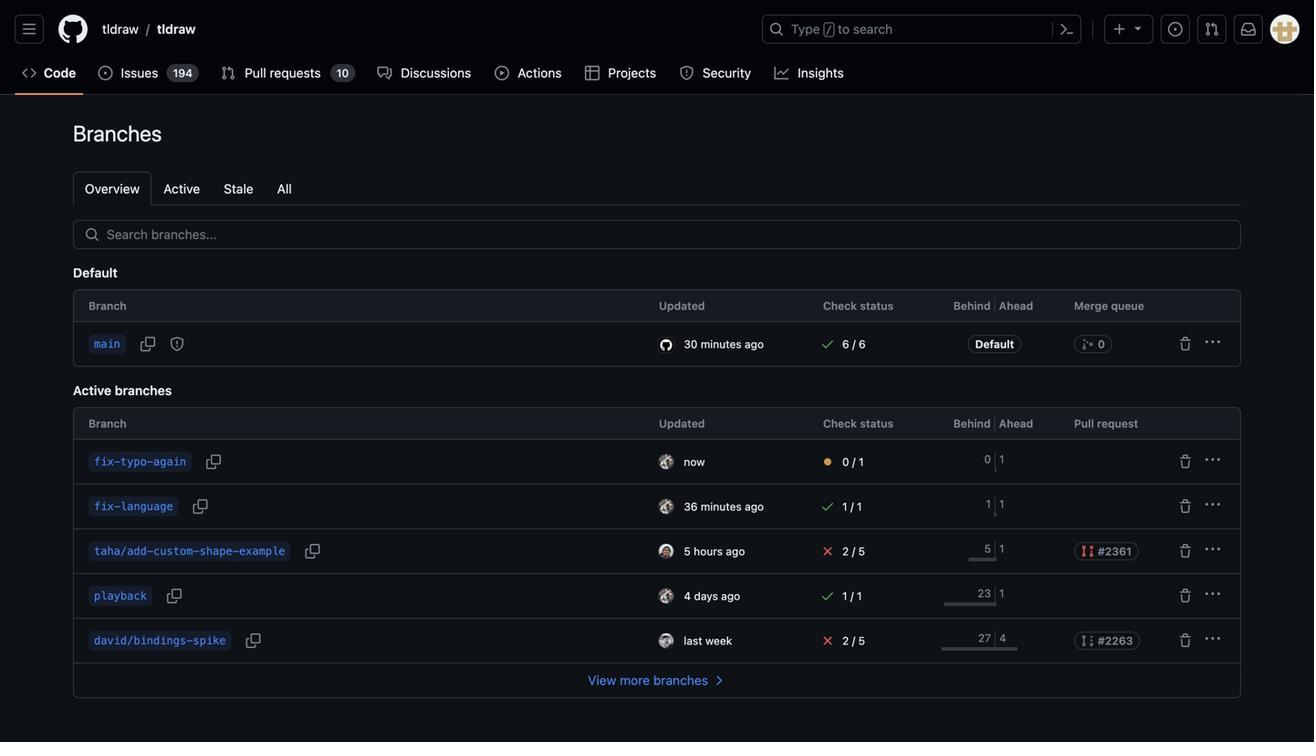 Task type: describe. For each thing, give the bounding box(es) containing it.
check status for default
[[823, 299, 894, 312]]

1 vertical spatial git pull request image
[[221, 66, 236, 80]]

3 cell from the top
[[1063, 574, 1178, 619]]

ago for 36 minutes ago
[[745, 500, 764, 513]]

ds300 image
[[659, 634, 674, 648]]

active branches table
[[73, 407, 1241, 664]]

branch menu image for 5
[[1206, 542, 1220, 557]]

10
[[337, 67, 349, 79]]

overview
[[85, 181, 140, 196]]

column header for default
[[1178, 289, 1241, 322]]

2 / 5 button for 5 hours ago
[[816, 537, 870, 566]]

david/bindings-spike link
[[89, 631, 231, 651]]

issues
[[121, 65, 158, 80]]

row containing 0
[[73, 440, 1241, 485]]

1 / 1 button for 4 days ago
[[816, 581, 867, 611]]

status for active branches
[[860, 417, 894, 430]]

5 hours ago
[[684, 545, 745, 558]]

main
[[94, 338, 120, 351]]

2 for last week
[[843, 634, 849, 647]]

1 / 1 button for 36 minutes ago
[[816, 492, 867, 521]]

pull for pull requests
[[245, 65, 266, 80]]

last
[[684, 634, 703, 647]]

5 inside ahead behind count: 6 image
[[985, 542, 991, 555]]

/ inside type / to search
[[826, 24, 832, 37]]

check status column header for default
[[812, 289, 927, 322]]

ahead behind count: 6 image
[[938, 540, 1053, 561]]

this branch is protected image
[[170, 337, 184, 351]]

command palette image
[[1060, 22, 1074, 37]]

issue opened image for bottom git pull request image
[[98, 66, 113, 80]]

steveruizok image for now
[[659, 455, 674, 469]]

30 minutes ago
[[684, 338, 764, 351]]

0 vertical spatial default
[[73, 265, 118, 280]]

playback
[[94, 590, 147, 602]]

branch for default
[[89, 299, 127, 312]]

6 / 6
[[843, 338, 866, 350]]

david/bindings-
[[94, 634, 193, 647]]

behind for default
[[954, 299, 991, 312]]

status for default
[[860, 299, 894, 312]]

example
[[239, 545, 285, 558]]

1 tldraw link from the left
[[95, 15, 146, 44]]

/ for now
[[853, 455, 856, 468]]

branch for active branches
[[89, 417, 127, 430]]

6 / 6 button
[[816, 330, 871, 359]]

row containing 1
[[73, 485, 1241, 529]]

check for default
[[823, 299, 857, 312]]

projects link
[[578, 59, 665, 87]]

/ for 4 days ago
[[851, 590, 854, 602]]

requests
[[270, 65, 321, 80]]

behind ahead for default
[[954, 299, 1034, 312]]

delete branch image for 4 days ago
[[1179, 589, 1193, 603]]

1 row from the top
[[73, 289, 1241, 322]]

36
[[684, 500, 698, 513]]

merge queue
[[1074, 299, 1145, 312]]

week
[[706, 634, 732, 647]]

# 2361
[[1098, 545, 1132, 558]]

2 6 from the left
[[859, 338, 866, 350]]

ahead behind count: 24 image
[[938, 585, 1053, 606]]

taha/add-custom-shape-example link
[[89, 541, 291, 561]]

1 horizontal spatial branches
[[654, 673, 708, 688]]

comment discussion image
[[377, 66, 392, 80]]

type
[[791, 21, 820, 37]]

ahead behind count: 1 image
[[938, 451, 1053, 472]]

branch menu image for 27
[[1206, 632, 1220, 646]]

list containing tldraw / tldraw
[[95, 15, 751, 44]]

spike
[[193, 634, 226, 647]]

# 2263
[[1098, 634, 1134, 647]]

36 minutes ago
[[684, 500, 764, 513]]

2 / 5 button for last week
[[816, 626, 870, 655]]

view
[[588, 673, 617, 688]]

actions link
[[488, 59, 570, 87]]

insights
[[798, 65, 844, 80]]

minutes for 30
[[701, 338, 742, 351]]

code link
[[15, 59, 83, 87]]

1 6 from the left
[[843, 338, 850, 350]]

2 tldraw from the left
[[157, 21, 196, 37]]

insights link
[[767, 59, 853, 87]]

1 horizontal spatial git pull request image
[[1205, 22, 1220, 37]]

check for active branches
[[823, 417, 857, 430]]

1 inside ahead behind count: 6 image
[[1000, 542, 1005, 555]]

search
[[853, 21, 893, 37]]

last week
[[684, 634, 732, 647]]

minutes for 36
[[701, 500, 742, 513]]

type / to search
[[791, 21, 893, 37]]

typo-
[[120, 456, 153, 468]]

1 inside ahead behind count: 24 image
[[1000, 587, 1005, 600]]

delete branch image for last week
[[1179, 634, 1193, 648]]

column header for active branches
[[1178, 407, 1241, 440]]

behind for active branches
[[954, 417, 991, 430]]

2 / 5 for 5 hours ago
[[843, 545, 865, 558]]

4 days ago
[[684, 590, 741, 602]]

row containing 27
[[73, 619, 1241, 664]]

pull for pull request
[[1074, 417, 1094, 430]]

pull request column header
[[1063, 407, 1178, 440]]

active link
[[152, 172, 212, 205]]

request
[[1097, 417, 1139, 430]]

security
[[703, 65, 751, 80]]

2 / 5 for last week
[[843, 634, 865, 647]]

/ for 36 minutes ago
[[851, 500, 854, 513]]

ago for 5 hours ago
[[726, 545, 745, 558]]

david/bindings-spike
[[94, 634, 226, 647]]

updated for active branches
[[659, 417, 705, 430]]

1 / 1 for 4 days ago
[[843, 590, 862, 602]]

triangle down image
[[1131, 21, 1146, 35]]

discussions link
[[370, 59, 480, 87]]

0 for 0 / 1
[[843, 455, 849, 468]]

/ for last week
[[852, 634, 856, 647]]

row containing 5
[[73, 529, 1241, 574]]

main link
[[89, 334, 126, 354]]

copy branch name to clipboard image for shape-
[[305, 544, 320, 559]]

ago for 30 minutes ago
[[745, 338, 764, 351]]

branch menu image for 0 1
[[1206, 453, 1220, 467]]

stale link
[[212, 172, 265, 205]]

shield image
[[680, 66, 694, 80]]

updated column header for default
[[648, 289, 812, 322]]

code image
[[22, 66, 37, 80]]

discussions
[[401, 65, 471, 80]]

delete branch image for now
[[1179, 455, 1193, 469]]

fix-language link
[[89, 497, 179, 517]]

# for # 2361
[[1098, 545, 1105, 558]]

copy branch name to clipboard image for again
[[206, 455, 221, 469]]

/ inside the tldraw / tldraw
[[146, 21, 150, 37]]

language
[[120, 500, 173, 513]]

1 / 1 for 36 minutes ago
[[843, 500, 862, 513]]

copy branch name to clipboard image for playback
[[167, 589, 181, 603]]

security link
[[672, 59, 760, 87]]

row containing 23
[[73, 574, 1241, 619]]

taha/add-
[[94, 545, 153, 558]]

active for active
[[164, 181, 200, 196]]

cell for 0 1
[[1063, 440, 1178, 485]]

copy branch name to clipboard image for david/bindings-spike
[[246, 634, 261, 648]]

2 tldraw link from the left
[[150, 15, 203, 44]]

tldraw / tldraw
[[102, 21, 196, 37]]



Task type: locate. For each thing, give the bounding box(es) containing it.
1 horizontal spatial active
[[164, 181, 200, 196]]

3 row from the top
[[73, 407, 1241, 440]]

0 vertical spatial 2 / 5 button
[[816, 537, 870, 566]]

ahead behind count: 2 image
[[938, 496, 1053, 517]]

updated column header
[[648, 289, 812, 322], [648, 407, 812, 440]]

git pull request image right the 194
[[221, 66, 236, 80]]

branch column header inside default table
[[73, 289, 648, 322]]

5 row from the top
[[73, 485, 1241, 529]]

branch
[[89, 299, 127, 312], [89, 417, 127, 430]]

0 horizontal spatial 6
[[843, 338, 850, 350]]

1 horizontal spatial copy branch name to clipboard image
[[206, 455, 221, 469]]

0 horizontal spatial tldraw link
[[95, 15, 146, 44]]

minutes inside 'row group'
[[701, 500, 742, 513]]

0 vertical spatial minutes
[[701, 338, 742, 351]]

2 fix- from the top
[[94, 500, 120, 513]]

row group containing 0
[[73, 440, 1241, 664]]

copy branch name to clipboard image up "taha/add-custom-shape-example" at the left
[[193, 499, 208, 514]]

cell down request
[[1063, 440, 1178, 485]]

branch menu image for 1 1
[[1206, 498, 1220, 512]]

1 vertical spatial behind
[[954, 417, 991, 430]]

copy branch name to clipboard image down custom-
[[167, 589, 181, 603]]

0 vertical spatial 1 / 1 button
[[816, 492, 867, 521]]

ago for 4 days ago
[[721, 590, 741, 602]]

2 branch from the top
[[89, 417, 127, 430]]

branch menu image
[[1206, 335, 1220, 350], [1206, 542, 1220, 557], [1206, 587, 1220, 602], [1206, 632, 1220, 646]]

view more branches link
[[588, 673, 726, 688]]

ahead left merge on the right top
[[999, 299, 1034, 312]]

play image
[[495, 66, 509, 80]]

2 horizontal spatial 0
[[1098, 338, 1105, 351]]

1 vertical spatial 2 / 5
[[843, 634, 865, 647]]

copy branch name to clipboard image right spike
[[246, 634, 261, 648]]

30
[[684, 338, 698, 351]]

1 branch column header from the top
[[73, 289, 648, 322]]

2 cell from the top
[[1063, 485, 1178, 529]]

2 vertical spatial copy branch name to clipboard image
[[246, 634, 261, 648]]

more
[[620, 673, 650, 688]]

1 ahead from the top
[[999, 299, 1034, 312]]

shape-
[[200, 545, 239, 558]]

0 horizontal spatial 0
[[843, 455, 849, 468]]

1 vertical spatial 1 / 1
[[843, 590, 862, 602]]

row group
[[73, 440, 1241, 664]]

projects
[[608, 65, 656, 80]]

tldraw up the 194
[[157, 21, 196, 37]]

check up 0 / 1 button
[[823, 417, 857, 430]]

1 tldraw from the left
[[102, 21, 139, 37]]

copy branch name to clipboard image
[[193, 499, 208, 514], [167, 589, 181, 603], [246, 634, 261, 648]]

updated up the now
[[659, 417, 705, 430]]

1 vertical spatial issue opened image
[[98, 66, 113, 80]]

tldraw link right the 'homepage' image
[[95, 15, 146, 44]]

Search branches... text field
[[107, 221, 1241, 248]]

2
[[843, 545, 849, 558], [843, 634, 849, 647]]

column header
[[1178, 289, 1241, 322], [1178, 407, 1241, 440]]

0 vertical spatial branches
[[115, 383, 172, 398]]

0 vertical spatial branch column header
[[73, 289, 648, 322]]

minutes
[[701, 338, 742, 351], [701, 500, 742, 513]]

1 steveruizok image from the top
[[659, 455, 674, 469]]

sc 9kayk9 0 image
[[1082, 338, 1095, 351]]

1 check from the top
[[823, 299, 857, 312]]

updated up the '30'
[[659, 299, 705, 312]]

1 2 / 5 from the top
[[843, 545, 865, 558]]

table image
[[585, 66, 600, 80]]

branch column header for default
[[73, 289, 648, 322]]

1 vertical spatial sc 9kayk9 0 image
[[1082, 634, 1095, 647]]

issue opened image
[[1168, 22, 1183, 37], [98, 66, 113, 80]]

4 inside ahead behind count: 31 image
[[1000, 632, 1007, 644]]

ago up 5 hours ago
[[745, 500, 764, 513]]

1 2 / 5 button from the top
[[816, 537, 870, 566]]

ago right hours
[[726, 545, 745, 558]]

0 vertical spatial behind
[[954, 299, 991, 312]]

0 vertical spatial branch menu image
[[1206, 453, 1220, 467]]

sc 9kayk9 0 image for # 2361
[[1082, 545, 1095, 558]]

check status column header up 6 / 6
[[812, 289, 927, 322]]

2 2 from the top
[[843, 634, 849, 647]]

minutes right 36 at bottom right
[[701, 500, 742, 513]]

#
[[1098, 545, 1105, 558], [1098, 634, 1105, 647]]

0 vertical spatial behind ahead
[[954, 299, 1034, 312]]

6 row from the top
[[73, 529, 1241, 574]]

1 branch menu image from the top
[[1206, 453, 1220, 467]]

status up 0 / 1
[[860, 417, 894, 430]]

2 ahead from the top
[[999, 417, 1034, 430]]

1 # from the top
[[1098, 545, 1105, 558]]

code
[[44, 65, 76, 80]]

branches down this branch is protected icon on the left of page
[[115, 383, 172, 398]]

1 check status from the top
[[823, 299, 894, 312]]

updated column header for active branches
[[648, 407, 812, 440]]

# for # 2263
[[1098, 634, 1105, 647]]

0 for 0 1
[[984, 453, 991, 466]]

updated for default
[[659, 299, 705, 312]]

tldraw link
[[95, 15, 146, 44], [150, 15, 203, 44]]

0 vertical spatial 2 / 5
[[843, 545, 865, 558]]

cell up 2361
[[1063, 485, 1178, 529]]

check inside default table
[[823, 299, 857, 312]]

list
[[95, 15, 751, 44]]

0 vertical spatial sc 9kayk9 0 image
[[1082, 545, 1095, 558]]

check inside "active branches" table
[[823, 417, 857, 430]]

1 1 / 1 from the top
[[843, 500, 862, 513]]

0 vertical spatial column header
[[1178, 289, 1241, 322]]

branches down last
[[654, 673, 708, 688]]

tldraw link up the 194
[[150, 15, 203, 44]]

/ for 30 minutes ago
[[853, 338, 856, 350]]

check up 6 / 6 button
[[823, 299, 857, 312]]

notifications image
[[1241, 22, 1256, 37]]

1 inside image
[[1000, 453, 1005, 466]]

2 check status from the top
[[823, 417, 894, 430]]

1 vertical spatial branches
[[654, 673, 708, 688]]

0 vertical spatial status
[[860, 299, 894, 312]]

2 delete branch image from the top
[[1179, 455, 1193, 469]]

pull requests
[[245, 65, 321, 80]]

1 vertical spatial 4
[[1000, 632, 1007, 644]]

4 for 4 days ago
[[684, 590, 691, 602]]

0 inside ahead behind count: 1 image
[[984, 453, 991, 466]]

6 delete branch image from the top
[[1179, 634, 1193, 648]]

pull request
[[1074, 417, 1139, 430]]

custom-
[[153, 545, 200, 558]]

3 branch menu image from the top
[[1206, 587, 1220, 602]]

1 vertical spatial ahead
[[999, 417, 1034, 430]]

2 1 / 1 from the top
[[843, 590, 862, 602]]

status
[[860, 299, 894, 312], [860, 417, 894, 430]]

2 updated column header from the top
[[648, 407, 812, 440]]

active
[[164, 181, 200, 196], [73, 383, 111, 398]]

ahead for default
[[999, 299, 1034, 312]]

git pull request image
[[1205, 22, 1220, 37], [221, 66, 236, 80]]

branch menu image
[[1206, 453, 1220, 467], [1206, 498, 1220, 512]]

1 horizontal spatial 4
[[1000, 632, 1007, 644]]

7 row from the top
[[73, 574, 1241, 619]]

2 branch menu image from the top
[[1206, 542, 1220, 557]]

4 row from the top
[[73, 440, 1241, 485]]

1 horizontal spatial tldraw
[[157, 21, 196, 37]]

steveruizok image for 4 days ago
[[659, 589, 674, 603]]

check status column header
[[812, 289, 927, 322], [812, 407, 927, 440]]

0 vertical spatial check
[[823, 299, 857, 312]]

ago right days
[[721, 590, 741, 602]]

tab list containing overview
[[73, 172, 1241, 205]]

actions
[[518, 65, 562, 80]]

1 column header from the top
[[1178, 289, 1241, 322]]

0 horizontal spatial issue opened image
[[98, 66, 113, 80]]

2263
[[1105, 634, 1134, 647]]

issue opened image for rightmost git pull request image
[[1168, 22, 1183, 37]]

branch menu image for 23
[[1206, 587, 1220, 602]]

pull inside column header
[[1074, 417, 1094, 430]]

issue opened image right triangle down 'icon'
[[1168, 22, 1183, 37]]

updated inside default table
[[659, 299, 705, 312]]

fix-typo-again
[[94, 456, 186, 468]]

check status
[[823, 299, 894, 312], [823, 417, 894, 430]]

0 vertical spatial branch
[[89, 299, 127, 312]]

taha hassan git image
[[659, 544, 674, 559]]

updated
[[659, 299, 705, 312], [659, 417, 705, 430]]

status up 6 / 6
[[860, 299, 894, 312]]

ahead inside default table
[[999, 299, 1034, 312]]

ahead up 0 1
[[999, 417, 1034, 430]]

ahead for active branches
[[999, 417, 1034, 430]]

all link
[[265, 172, 304, 205]]

steveruizok image left the now
[[659, 455, 674, 469]]

pull
[[245, 65, 266, 80], [1074, 417, 1094, 430]]

updated column header up the now
[[648, 407, 812, 440]]

playback link
[[89, 586, 152, 606]]

1 status from the top
[[860, 299, 894, 312]]

branch up main link
[[89, 299, 127, 312]]

fix-
[[94, 456, 120, 468], [94, 500, 120, 513]]

sc 9kayk9 0 image for # 2263
[[1082, 634, 1095, 647]]

1 vertical spatial default
[[975, 338, 1015, 351]]

git pull request image left notifications image
[[1205, 22, 1220, 37]]

copy branch name to clipboard image for fix-language
[[193, 499, 208, 514]]

1 1 / 1 button from the top
[[816, 492, 867, 521]]

fix- for fix-typo-again
[[94, 456, 120, 468]]

active down main at the top of page
[[73, 383, 111, 398]]

row
[[73, 289, 1241, 322], [73, 322, 1241, 367], [73, 407, 1241, 440], [73, 440, 1241, 485], [73, 485, 1241, 529], [73, 529, 1241, 574], [73, 574, 1241, 619], [73, 619, 1241, 664]]

0 inside button
[[843, 455, 849, 468]]

0 horizontal spatial git pull request image
[[221, 66, 236, 80]]

1 branch menu image from the top
[[1206, 335, 1220, 350]]

behind inside default table
[[954, 299, 991, 312]]

2 status from the top
[[860, 417, 894, 430]]

fix- for fix-language
[[94, 500, 120, 513]]

1 1
[[986, 498, 1005, 510]]

ago inside default table
[[745, 338, 764, 351]]

1 branch from the top
[[89, 299, 127, 312]]

active branches
[[73, 383, 172, 398]]

days
[[694, 590, 718, 602]]

behind ahead inside default table
[[954, 299, 1034, 312]]

1 vertical spatial branch
[[89, 417, 127, 430]]

pull left request
[[1074, 417, 1094, 430]]

1 2 from the top
[[843, 545, 849, 558]]

194
[[173, 67, 193, 79]]

1 horizontal spatial copy branch name to clipboard image
[[193, 499, 208, 514]]

behind ahead inside "active branches" table
[[954, 417, 1034, 430]]

fix- up taha/add-
[[94, 500, 120, 513]]

copy branch name to clipboard image
[[140, 337, 155, 351], [206, 455, 221, 469], [305, 544, 320, 559]]

0 vertical spatial #
[[1098, 545, 1105, 558]]

view more branches
[[588, 673, 712, 688]]

behind ahead
[[954, 299, 1034, 312], [954, 417, 1034, 430]]

2 steveruizok image from the top
[[659, 589, 674, 603]]

fix-typo-again link
[[89, 452, 192, 472]]

all
[[277, 181, 292, 196]]

behind ahead for active branches
[[954, 417, 1034, 430]]

1 check status column header from the top
[[812, 289, 927, 322]]

branches
[[115, 383, 172, 398], [654, 673, 708, 688]]

status inside "active branches" table
[[860, 417, 894, 430]]

8 row from the top
[[73, 619, 1241, 664]]

ahead behind count: 31 image
[[938, 630, 1053, 651]]

0 inside default table
[[1098, 338, 1105, 351]]

1 vertical spatial updated column header
[[648, 407, 812, 440]]

sc 9kayk9 0 image down week
[[712, 673, 726, 688]]

0 horizontal spatial pull
[[245, 65, 266, 80]]

1 horizontal spatial tldraw link
[[150, 15, 203, 44]]

/ inside 6 / 6 button
[[853, 338, 856, 350]]

2 # from the top
[[1098, 634, 1105, 647]]

2 behind ahead from the top
[[954, 417, 1034, 430]]

cell
[[1063, 440, 1178, 485], [1063, 485, 1178, 529], [1063, 574, 1178, 619]]

2 row from the top
[[73, 322, 1241, 367]]

check status for active branches
[[823, 417, 894, 430]]

0 1
[[984, 453, 1005, 466]]

branches
[[73, 120, 162, 146]]

check
[[823, 299, 857, 312], [823, 417, 857, 430]]

1 vertical spatial copy branch name to clipboard image
[[167, 589, 181, 603]]

cell for 1 1
[[1063, 485, 1178, 529]]

/ inside 0 / 1 button
[[853, 455, 856, 468]]

0 vertical spatial 4
[[684, 590, 691, 602]]

1 behind from the top
[[954, 299, 991, 312]]

2 2 / 5 button from the top
[[816, 626, 870, 655]]

branch column header inside table
[[73, 407, 648, 440]]

1 vertical spatial fix-
[[94, 500, 120, 513]]

1 vertical spatial updated
[[659, 417, 705, 430]]

4 right 27
[[1000, 632, 1007, 644]]

2 1 / 1 button from the top
[[816, 581, 867, 611]]

0 vertical spatial git pull request image
[[1205, 22, 1220, 37]]

steveruizok image
[[659, 499, 674, 514]]

6
[[843, 338, 850, 350], [859, 338, 866, 350]]

1 vertical spatial 2
[[843, 634, 849, 647]]

3 delete branch image from the top
[[1179, 499, 1193, 514]]

minutes inside default table
[[701, 338, 742, 351]]

github merge queue[bot] image
[[659, 338, 674, 353]]

check status up 0 / 1
[[823, 417, 894, 430]]

4 branch menu image from the top
[[1206, 632, 1220, 646]]

1 vertical spatial copy branch name to clipboard image
[[206, 455, 221, 469]]

delete branch image for 30 minutes ago
[[1179, 337, 1193, 351]]

0 vertical spatial check status
[[823, 299, 894, 312]]

1 vertical spatial pull
[[1074, 417, 1094, 430]]

1 vertical spatial column header
[[1178, 407, 1241, 440]]

1 vertical spatial active
[[73, 383, 111, 398]]

0 vertical spatial 1 / 1
[[843, 500, 862, 513]]

branch inside default table
[[89, 299, 127, 312]]

1 updated from the top
[[659, 299, 705, 312]]

1 horizontal spatial default
[[975, 338, 1015, 351]]

1 minutes from the top
[[701, 338, 742, 351]]

behind inside "active branches" table
[[954, 417, 991, 430]]

default inside default table
[[975, 338, 1015, 351]]

0 horizontal spatial 4
[[684, 590, 691, 602]]

0 vertical spatial ahead
[[999, 299, 1034, 312]]

0 horizontal spatial branches
[[115, 383, 172, 398]]

1 vertical spatial 1 / 1 button
[[816, 581, 867, 611]]

homepage image
[[58, 15, 88, 44]]

ahead inside "active branches" table
[[999, 417, 1034, 430]]

check status inside default table
[[823, 299, 894, 312]]

branch column header for active branches
[[73, 407, 648, 440]]

minutes right the '30'
[[701, 338, 742, 351]]

2 check status column header from the top
[[812, 407, 927, 440]]

branch down active branches
[[89, 417, 127, 430]]

1 vertical spatial check
[[823, 417, 857, 430]]

graph image
[[775, 66, 789, 80]]

check status up 6 / 6
[[823, 299, 894, 312]]

issue opened image left issues
[[98, 66, 113, 80]]

check status column header for active branches
[[812, 407, 927, 440]]

4 delete branch image from the top
[[1179, 544, 1193, 559]]

steveruizok image
[[659, 455, 674, 469], [659, 589, 674, 603]]

1 vertical spatial check status column header
[[812, 407, 927, 440]]

1 horizontal spatial issue opened image
[[1168, 22, 1183, 37]]

tab list
[[73, 172, 1241, 205]]

pull left requests
[[245, 65, 266, 80]]

1
[[1000, 453, 1005, 466], [859, 455, 864, 468], [986, 498, 991, 510], [1000, 498, 1005, 510], [843, 500, 848, 513], [857, 500, 862, 513], [1000, 542, 1005, 555], [1000, 587, 1005, 600], [843, 590, 848, 602], [857, 590, 862, 602]]

27
[[979, 632, 991, 644]]

0 horizontal spatial tldraw
[[102, 21, 139, 37]]

steveruizok image left days
[[659, 589, 674, 603]]

1 delete branch image from the top
[[1179, 337, 1193, 351]]

status inside default table
[[860, 299, 894, 312]]

active left 'stale'
[[164, 181, 200, 196]]

1 cell from the top
[[1063, 440, 1178, 485]]

1 inside button
[[859, 455, 864, 468]]

2 minutes from the top
[[701, 500, 742, 513]]

2 / 5
[[843, 545, 865, 558], [843, 634, 865, 647]]

1 / 1
[[843, 500, 862, 513], [843, 590, 862, 602]]

0 horizontal spatial default
[[73, 265, 118, 280]]

1 vertical spatial minutes
[[701, 500, 742, 513]]

branch column header
[[73, 289, 648, 322], [73, 407, 648, 440]]

4 for 4
[[1000, 632, 1007, 644]]

branch inside table
[[89, 417, 127, 430]]

23
[[978, 587, 991, 600]]

5
[[985, 542, 991, 555], [859, 545, 865, 558], [684, 545, 691, 558], [859, 634, 865, 647]]

updated column header up 30 minutes ago on the top of the page
[[648, 289, 812, 322]]

1 horizontal spatial pull
[[1074, 417, 1094, 430]]

copy branch name to clipboard image right again
[[206, 455, 221, 469]]

0 horizontal spatial copy branch name to clipboard image
[[140, 337, 155, 351]]

# down # 2361
[[1098, 634, 1105, 647]]

1 vertical spatial behind ahead
[[954, 417, 1034, 430]]

sc 9kayk9 0 image inside view more branches link
[[712, 673, 726, 688]]

merge queue column header
[[1063, 289, 1178, 322]]

0 vertical spatial 2
[[843, 545, 849, 558]]

merge
[[1074, 299, 1108, 312]]

copy branch name to clipboard image right example
[[305, 544, 320, 559]]

sc 9kayk9 0 image
[[1082, 545, 1095, 558], [1082, 634, 1095, 647], [712, 673, 726, 688]]

2 vertical spatial sc 9kayk9 0 image
[[712, 673, 726, 688]]

check status column header up 0 / 1
[[812, 407, 927, 440]]

4 left days
[[684, 590, 691, 602]]

2 branch column header from the top
[[73, 407, 648, 440]]

4
[[684, 590, 691, 602], [1000, 632, 1007, 644]]

delete branch image
[[1179, 337, 1193, 351], [1179, 455, 1193, 469], [1179, 499, 1193, 514], [1179, 544, 1193, 559], [1179, 589, 1193, 603], [1179, 634, 1193, 648]]

0 vertical spatial copy branch name to clipboard image
[[193, 499, 208, 514]]

sc 9kayk9 0 image left # 2263
[[1082, 634, 1095, 647]]

2 column header from the top
[[1178, 407, 1241, 440]]

0 / 1
[[843, 455, 864, 468]]

active for active branches
[[73, 383, 111, 398]]

0 vertical spatial steveruizok image
[[659, 455, 674, 469]]

0 link
[[1074, 335, 1113, 353]]

2 horizontal spatial copy branch name to clipboard image
[[305, 544, 320, 559]]

1 vertical spatial 2 / 5 button
[[816, 626, 870, 655]]

2 2 / 5 from the top
[[843, 634, 865, 647]]

0 vertical spatial copy branch name to clipboard image
[[140, 337, 155, 351]]

0 vertical spatial active
[[164, 181, 200, 196]]

1 vertical spatial branch menu image
[[1206, 498, 1220, 512]]

0 vertical spatial updated
[[659, 299, 705, 312]]

taha/add-custom-shape-example
[[94, 545, 285, 558]]

0 vertical spatial pull
[[245, 65, 266, 80]]

1 vertical spatial status
[[860, 417, 894, 430]]

2 behind from the top
[[954, 417, 991, 430]]

default table
[[73, 289, 1241, 367]]

sc 9kayk9 0 image left # 2361
[[1082, 545, 1095, 558]]

1 vertical spatial steveruizok image
[[659, 589, 674, 603]]

0 for 0
[[1098, 338, 1105, 351]]

fix- up fix-language link
[[94, 456, 120, 468]]

1 horizontal spatial 6
[[859, 338, 866, 350]]

0
[[1098, 338, 1105, 351], [984, 453, 991, 466], [843, 455, 849, 468]]

0 horizontal spatial active
[[73, 383, 111, 398]]

stale
[[224, 181, 253, 196]]

1 fix- from the top
[[94, 456, 120, 468]]

0 vertical spatial check status column header
[[812, 289, 927, 322]]

1 / 1 button
[[816, 492, 867, 521], [816, 581, 867, 611]]

2 updated from the top
[[659, 417, 705, 430]]

check status inside "active branches" table
[[823, 417, 894, 430]]

2361
[[1105, 545, 1132, 558]]

1 vertical spatial check status
[[823, 417, 894, 430]]

0 / 1 button
[[816, 447, 869, 477]]

0 vertical spatial updated column header
[[648, 289, 812, 322]]

behind
[[954, 299, 991, 312], [954, 417, 991, 430]]

hours
[[694, 545, 723, 558]]

ago right the '30'
[[745, 338, 764, 351]]

1 behind ahead from the top
[[954, 299, 1034, 312]]

1 horizontal spatial 0
[[984, 453, 991, 466]]

delete branch image for 5 hours ago
[[1179, 544, 1193, 559]]

2 branch menu image from the top
[[1206, 498, 1220, 512]]

2 check from the top
[[823, 417, 857, 430]]

fix-language
[[94, 500, 173, 513]]

2 vertical spatial copy branch name to clipboard image
[[305, 544, 320, 559]]

ahead
[[999, 299, 1034, 312], [999, 417, 1034, 430]]

again
[[153, 456, 186, 468]]

/
[[146, 21, 150, 37], [826, 24, 832, 37], [853, 338, 856, 350], [853, 455, 856, 468], [851, 500, 854, 513], [852, 545, 856, 558], [851, 590, 854, 602], [852, 634, 856, 647]]

tldraw
[[102, 21, 139, 37], [157, 21, 196, 37]]

0 horizontal spatial copy branch name to clipboard image
[[167, 589, 181, 603]]

updated inside "active branches" table
[[659, 417, 705, 430]]

row containing 6 / 6
[[73, 322, 1241, 367]]

1 updated column header from the top
[[648, 289, 812, 322]]

plus image
[[1113, 22, 1127, 37]]

queue
[[1111, 299, 1145, 312]]

2 / 5 button
[[816, 537, 870, 566], [816, 626, 870, 655]]

0 vertical spatial fix-
[[94, 456, 120, 468]]

copy branch name to clipboard image left this branch is protected icon on the left of page
[[140, 337, 155, 351]]

/ for 5 hours ago
[[852, 545, 856, 558]]

search image
[[85, 227, 100, 242]]

1 vertical spatial #
[[1098, 634, 1105, 647]]

tldraw right the 'homepage' image
[[102, 21, 139, 37]]

delete branch image for 36 minutes ago
[[1179, 499, 1193, 514]]

1 vertical spatial branch column header
[[73, 407, 648, 440]]

# up # 2263
[[1098, 545, 1105, 558]]

0 vertical spatial issue opened image
[[1168, 22, 1183, 37]]

now
[[684, 456, 705, 468]]

overview link
[[73, 172, 152, 205]]

2 horizontal spatial copy branch name to clipboard image
[[246, 634, 261, 648]]

cell up "2263"
[[1063, 574, 1178, 619]]

2 for 5 hours ago
[[843, 545, 849, 558]]

to
[[838, 21, 850, 37]]

5 delete branch image from the top
[[1179, 589, 1193, 603]]



Task type: vqa. For each thing, say whether or not it's contained in the screenshot.
the bottommost Branch
yes



